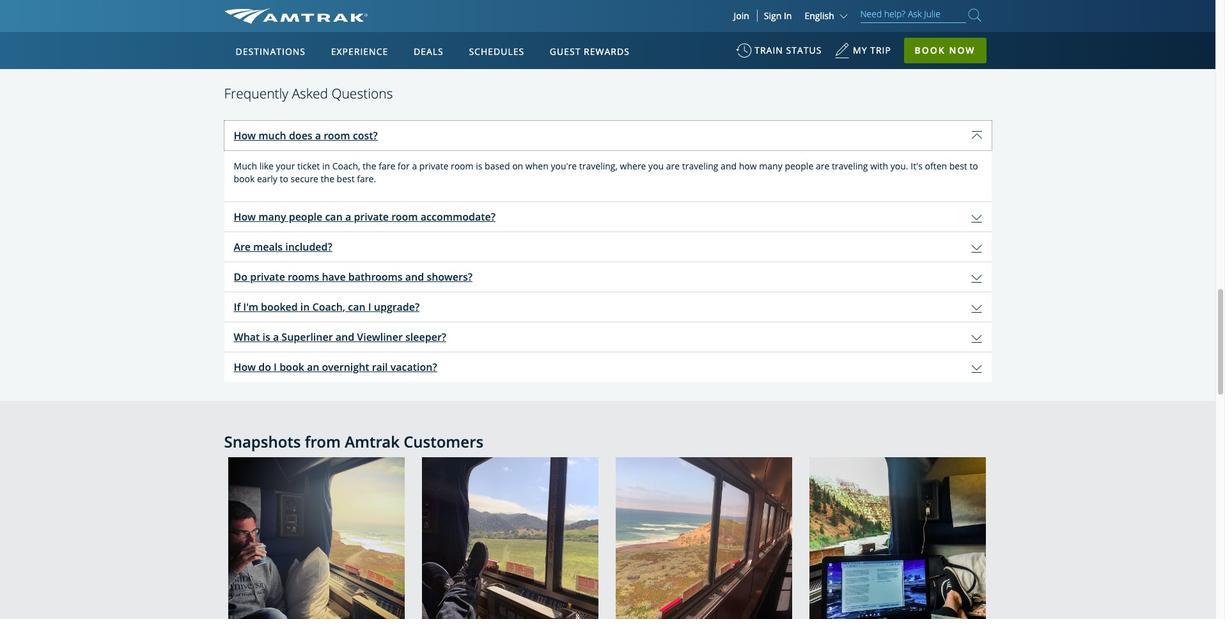Task type: vqa. For each thing, say whether or not it's contained in the screenshot.
TO to the left
yes



Task type: describe. For each thing, give the bounding box(es) containing it.
bathrooms
[[348, 270, 403, 284]]

in inside "button"
[[300, 300, 310, 314]]

about
[[584, 12, 611, 25]]

overnight
[[322, 360, 369, 374]]

how for how much does a room cost?
[[234, 128, 256, 142]]

room inside "much like your ticket in coach, the fare for a private room is based on when you're traveling, where you are traveling and how many people are traveling with you. it's often best to book early to secure the best fare."
[[451, 160, 474, 172]]

how for how do i book an overnight rail vacation?
[[234, 360, 256, 374]]

a inside button
[[345, 210, 351, 224]]

much
[[259, 128, 286, 142]]

learn more about station lounges
[[530, 12, 685, 25]]

what is a superliner and viewliner sleeper?
[[234, 330, 447, 344]]

how much does a room cost?
[[234, 128, 378, 142]]

0 horizontal spatial the
[[321, 172, 335, 185]]

amtrak image
[[224, 8, 368, 24]]

have
[[322, 270, 346, 284]]

snapshots
[[224, 431, 301, 452]]

much
[[234, 160, 257, 172]]

and inside do private rooms have bathrooms and showers? button
[[405, 270, 424, 284]]

does
[[289, 128, 313, 142]]

it's
[[911, 160, 923, 172]]

included?
[[285, 240, 332, 254]]

snapshots from amtrak customers
[[224, 431, 484, 452]]

experience
[[331, 45, 388, 58]]

1 are from the left
[[666, 160, 680, 172]]

i inside "button"
[[368, 300, 371, 314]]

vacation?
[[391, 360, 437, 374]]

many inside button
[[259, 210, 286, 224]]

do private rooms have bathrooms and showers? button
[[224, 262, 992, 291]]

lounges
[[648, 12, 685, 25]]

when
[[526, 160, 549, 172]]

showers?
[[427, 270, 473, 284]]

a inside "much like your ticket in coach, the fare for a private room is based on when you're traveling, where you are traveling and how many people are traveling with you. it's often best to book early to secure the best fare."
[[412, 160, 417, 172]]

my
[[853, 44, 868, 56]]

your
[[276, 160, 295, 172]]

early
[[257, 172, 278, 185]]

do private rooms have bathrooms and showers?
[[234, 270, 473, 284]]

how for how many people can a private room accommodate?
[[234, 210, 256, 224]]

book inside "much like your ticket in coach, the fare for a private room is based on when you're traveling, where you are traveling and how many people are traveling with you. it's often best to book early to secure the best fare."
[[234, 172, 255, 185]]

train status
[[755, 44, 822, 56]]

learn more about station lounges link
[[530, 12, 685, 25]]

coach, inside "much like your ticket in coach, the fare for a private room is based on when you're traveling, where you are traveling and how many people are traveling with you. it's often best to book early to secure the best fare."
[[332, 160, 360, 172]]

are meals included? button
[[224, 232, 992, 261]]

in inside "much like your ticket in coach, the fare for a private room is based on when you're traveling, where you are traveling and how many people are traveling with you. it's often best to book early to secure the best fare."
[[322, 160, 330, 172]]

english button
[[805, 10, 851, 22]]

if i'm booked in coach, can i upgrade?
[[234, 300, 420, 314]]

cost?
[[353, 128, 378, 142]]

station
[[614, 12, 646, 25]]

private inside button
[[354, 210, 389, 224]]

0 vertical spatial to
[[970, 160, 978, 172]]

sign in
[[764, 10, 792, 22]]

sleeper?
[[406, 330, 447, 344]]

schedules
[[469, 45, 525, 58]]

3 click to enlarge image image from the left
[[616, 457, 792, 619]]

how do i book an overnight rail vacation? button
[[224, 352, 992, 382]]

2 click to enlarge image image from the left
[[422, 457, 598, 619]]

my trip button
[[835, 38, 892, 70]]

rooms
[[288, 270, 319, 284]]

book inside button
[[280, 360, 304, 374]]

upgrade?
[[374, 300, 420, 314]]

booked
[[261, 300, 298, 314]]

viewliner
[[357, 330, 403, 344]]

are
[[234, 240, 251, 254]]

guest
[[550, 45, 581, 58]]

application containing how much does a room cost?
[[224, 121, 992, 382]]

english
[[805, 10, 835, 22]]

can inside the if i'm booked in coach, can i upgrade? "button"
[[348, 300, 366, 314]]

you're
[[551, 160, 577, 172]]

if i'm booked in coach, can i upgrade? button
[[224, 292, 992, 321]]

for
[[398, 160, 410, 172]]

rewards
[[584, 45, 630, 58]]

sign in button
[[764, 10, 792, 22]]

Please enter your search item search field
[[861, 6, 966, 23]]

destinations
[[236, 45, 306, 58]]

search icon image
[[969, 6, 981, 24]]

if
[[234, 300, 241, 314]]

a right what
[[273, 330, 279, 344]]

private inside button
[[250, 270, 285, 284]]

ticket
[[297, 160, 320, 172]]

how do i book an overnight rail vacation?
[[234, 360, 437, 374]]

you.
[[891, 160, 909, 172]]

1 click to enlarge image image from the left
[[228, 457, 405, 619]]

an
[[307, 360, 319, 374]]

much like your ticket in coach, the fare for a private room is based on when you're traveling, where you are traveling and how many people are traveling with you. it's often best to book early to secure the best fare. element
[[224, 160, 992, 185]]

people inside "much like your ticket in coach, the fare for a private room is based on when you're traveling, where you are traveling and how many people are traveling with you. it's often best to book early to secure the best fare."
[[785, 160, 814, 172]]

i'm
[[243, 300, 258, 314]]

private inside "much like your ticket in coach, the fare for a private room is based on when you're traveling, where you are traveling and how many people are traveling with you. it's often best to book early to secure the best fare."
[[419, 160, 449, 172]]

1 traveling from the left
[[682, 160, 719, 172]]

sign
[[764, 10, 782, 22]]



Task type: locate. For each thing, give the bounding box(es) containing it.
now
[[949, 44, 976, 56]]

a right does
[[315, 128, 321, 142]]

1 horizontal spatial are
[[816, 160, 830, 172]]

0 horizontal spatial are
[[666, 160, 680, 172]]

how up the are
[[234, 210, 256, 224]]

and left showers? in the left of the page
[[405, 270, 424, 284]]

trip
[[871, 44, 892, 56]]

private right for
[[419, 160, 449, 172]]

how left much
[[234, 128, 256, 142]]

in
[[784, 10, 792, 22]]

rail
[[372, 360, 388, 374]]

2 horizontal spatial private
[[419, 160, 449, 172]]

1 vertical spatial to
[[280, 172, 288, 185]]

0 horizontal spatial room
[[324, 128, 350, 142]]

0 vertical spatial many
[[759, 160, 783, 172]]

0 vertical spatial best
[[950, 160, 968, 172]]

more
[[558, 12, 582, 25]]

learn
[[530, 12, 556, 25]]

i right do
[[274, 360, 277, 374]]

0 horizontal spatial and
[[336, 330, 354, 344]]

0 horizontal spatial traveling
[[682, 160, 719, 172]]

what is a superliner and viewliner sleeper? button
[[224, 322, 992, 352]]

book down much
[[234, 172, 255, 185]]

0 horizontal spatial is
[[263, 330, 270, 344]]

fare
[[379, 160, 395, 172]]

status
[[786, 44, 822, 56]]

1 horizontal spatial many
[[759, 160, 783, 172]]

traveling
[[682, 160, 719, 172], [832, 160, 868, 172]]

1 horizontal spatial book
[[280, 360, 304, 374]]

1 horizontal spatial and
[[405, 270, 424, 284]]

1 horizontal spatial in
[[322, 160, 330, 172]]

i
[[368, 300, 371, 314], [274, 360, 277, 374]]

guest rewards
[[550, 45, 630, 58]]

and inside 'what is a superliner and viewliner sleeper?' button
[[336, 330, 354, 344]]

1 horizontal spatial traveling
[[832, 160, 868, 172]]

schedules link
[[464, 32, 530, 69]]

coach,
[[332, 160, 360, 172], [312, 300, 345, 314]]

coach, inside "button"
[[312, 300, 345, 314]]

people
[[785, 160, 814, 172], [289, 210, 323, 224]]

with
[[871, 160, 889, 172]]

0 vertical spatial room
[[324, 128, 350, 142]]

0 vertical spatial i
[[368, 300, 371, 314]]

deals
[[414, 45, 444, 58]]

questions
[[332, 85, 393, 103]]

2 vertical spatial how
[[234, 360, 256, 374]]

private down fare.
[[354, 210, 389, 224]]

1 vertical spatial best
[[337, 172, 355, 185]]

0 vertical spatial book
[[234, 172, 255, 185]]

many
[[759, 160, 783, 172], [259, 210, 286, 224]]

how many people can a private room accommodate?
[[234, 210, 496, 224]]

1 vertical spatial coach,
[[312, 300, 345, 314]]

a up do private rooms have bathrooms and showers?
[[345, 210, 351, 224]]

how inside button
[[234, 210, 256, 224]]

room left cost? on the top
[[324, 128, 350, 142]]

can inside how many people can a private room accommodate? button
[[325, 210, 343, 224]]

2 horizontal spatial room
[[451, 160, 474, 172]]

in
[[322, 160, 330, 172], [300, 300, 310, 314]]

on
[[512, 160, 523, 172]]

to down your
[[280, 172, 288, 185]]

customers
[[404, 431, 484, 452]]

where
[[620, 160, 646, 172]]

room left "based"
[[451, 160, 474, 172]]

train
[[755, 44, 783, 56]]

coach, up fare.
[[332, 160, 360, 172]]

1 horizontal spatial i
[[368, 300, 371, 314]]

room inside button
[[324, 128, 350, 142]]

2 vertical spatial room
[[392, 210, 418, 224]]

0 vertical spatial can
[[325, 210, 343, 224]]

1 vertical spatial i
[[274, 360, 277, 374]]

1 horizontal spatial to
[[970, 160, 978, 172]]

0 vertical spatial in
[[322, 160, 330, 172]]

to
[[970, 160, 978, 172], [280, 172, 288, 185]]

superliner
[[282, 330, 333, 344]]

join button
[[726, 10, 758, 22]]

0 vertical spatial private
[[419, 160, 449, 172]]

i inside button
[[274, 360, 277, 374]]

are meals included?
[[234, 240, 332, 254]]

book
[[234, 172, 255, 185], [280, 360, 304, 374]]

coach, down have
[[312, 300, 345, 314]]

asked
[[292, 85, 328, 103]]

from
[[305, 431, 341, 452]]

deals button
[[409, 34, 449, 70]]

people inside button
[[289, 210, 323, 224]]

best right often
[[950, 160, 968, 172]]

based
[[485, 160, 510, 172]]

accommodate?
[[421, 210, 496, 224]]

1 vertical spatial in
[[300, 300, 310, 314]]

the right the secure
[[321, 172, 335, 185]]

are left with
[[816, 160, 830, 172]]

what
[[234, 330, 260, 344]]

0 horizontal spatial people
[[289, 210, 323, 224]]

how many people can a private room accommodate? button
[[224, 202, 992, 231]]

book now button
[[904, 38, 987, 63]]

to right often
[[970, 160, 978, 172]]

book
[[915, 44, 946, 56]]

1 vertical spatial the
[[321, 172, 335, 185]]

click to enlarge image image
[[228, 457, 405, 619], [422, 457, 598, 619], [616, 457, 792, 619], [809, 457, 986, 619]]

1 how from the top
[[234, 128, 256, 142]]

is right what
[[263, 330, 270, 344]]

is inside "much like your ticket in coach, the fare for a private room is based on when you're traveling, where you are traveling and how many people are traveling with you. it's often best to book early to secure the best fare."
[[476, 160, 483, 172]]

traveling left with
[[832, 160, 868, 172]]

many inside "much like your ticket in coach, the fare for a private room is based on when you're traveling, where you are traveling and how many people are traveling with you. it's often best to book early to secure the best fare."
[[759, 160, 783, 172]]

book now
[[915, 44, 976, 56]]

room inside button
[[392, 210, 418, 224]]

secure
[[291, 172, 319, 185]]

in right ticket
[[322, 160, 330, 172]]

you
[[649, 160, 664, 172]]

traveling,
[[579, 160, 618, 172]]

can down do private rooms have bathrooms and showers?
[[348, 300, 366, 314]]

how much does a room cost? button
[[224, 121, 992, 150]]

0 horizontal spatial best
[[337, 172, 355, 185]]

are
[[666, 160, 680, 172], [816, 160, 830, 172]]

1 horizontal spatial can
[[348, 300, 366, 314]]

is left "based"
[[476, 160, 483, 172]]

train status link
[[736, 38, 822, 70]]

0 vertical spatial how
[[234, 128, 256, 142]]

0 vertical spatial people
[[785, 160, 814, 172]]

people up included?
[[289, 210, 323, 224]]

1 vertical spatial is
[[263, 330, 270, 344]]

banner
[[0, 0, 1216, 295]]

1 horizontal spatial best
[[950, 160, 968, 172]]

room
[[324, 128, 350, 142], [451, 160, 474, 172], [392, 210, 418, 224]]

1 vertical spatial book
[[280, 360, 304, 374]]

0 horizontal spatial private
[[250, 270, 285, 284]]

0 horizontal spatial to
[[280, 172, 288, 185]]

in right booked
[[300, 300, 310, 314]]

do
[[234, 270, 248, 284]]

a right for
[[412, 160, 417, 172]]

1 vertical spatial can
[[348, 300, 366, 314]]

0 horizontal spatial can
[[325, 210, 343, 224]]

2 vertical spatial private
[[250, 270, 285, 284]]

0 horizontal spatial in
[[300, 300, 310, 314]]

1 horizontal spatial room
[[392, 210, 418, 224]]

like
[[259, 160, 274, 172]]

application inside banner
[[272, 107, 579, 286]]

0 vertical spatial the
[[363, 160, 376, 172]]

the
[[363, 160, 376, 172], [321, 172, 335, 185]]

can
[[325, 210, 343, 224], [348, 300, 366, 314]]

2 horizontal spatial and
[[721, 160, 737, 172]]

how left do
[[234, 360, 256, 374]]

banner containing join
[[0, 0, 1216, 295]]

often
[[925, 160, 947, 172]]

0 horizontal spatial book
[[234, 172, 255, 185]]

regions map image
[[272, 107, 579, 286]]

much like your ticket in coach, the fare for a private room is based on when you're traveling, where you are traveling and how many people are traveling with you. it's often best to book early to secure the best fare.
[[234, 160, 978, 185]]

fare.
[[357, 172, 376, 185]]

application
[[272, 107, 579, 286], [224, 121, 992, 382]]

0 vertical spatial and
[[721, 160, 737, 172]]

1 vertical spatial private
[[354, 210, 389, 224]]

a
[[315, 128, 321, 142], [412, 160, 417, 172], [345, 210, 351, 224], [273, 330, 279, 344]]

many up meals
[[259, 210, 286, 224]]

is
[[476, 160, 483, 172], [263, 330, 270, 344]]

2 are from the left
[[816, 160, 830, 172]]

1 vertical spatial people
[[289, 210, 323, 224]]

and left how
[[721, 160, 737, 172]]

2 traveling from the left
[[832, 160, 868, 172]]

0 vertical spatial coach,
[[332, 160, 360, 172]]

and inside "much like your ticket in coach, the fare for a private room is based on when you're traveling, where you are traveling and how many people are traveling with you. it's often best to book early to secure the best fare."
[[721, 160, 737, 172]]

are right you
[[666, 160, 680, 172]]

1 vertical spatial room
[[451, 160, 474, 172]]

0 horizontal spatial i
[[274, 360, 277, 374]]

frequently
[[224, 85, 288, 103]]

people right how
[[785, 160, 814, 172]]

1 vertical spatial how
[[234, 210, 256, 224]]

many right how
[[759, 160, 783, 172]]

frequently asked questions
[[224, 85, 393, 103]]

and up 'overnight'
[[336, 330, 354, 344]]

1 horizontal spatial private
[[354, 210, 389, 224]]

1 horizontal spatial the
[[363, 160, 376, 172]]

4 click to enlarge image image from the left
[[809, 457, 986, 619]]

destinations button
[[231, 34, 311, 70]]

is inside button
[[263, 330, 270, 344]]

book left an
[[280, 360, 304, 374]]

can up included?
[[325, 210, 343, 224]]

private
[[419, 160, 449, 172], [354, 210, 389, 224], [250, 270, 285, 284]]

guest rewards button
[[545, 34, 635, 70]]

1 horizontal spatial is
[[476, 160, 483, 172]]

3 how from the top
[[234, 360, 256, 374]]

how
[[234, 128, 256, 142], [234, 210, 256, 224], [234, 360, 256, 374]]

0 horizontal spatial many
[[259, 210, 286, 224]]

2 how from the top
[[234, 210, 256, 224]]

room down for
[[392, 210, 418, 224]]

private right do
[[250, 270, 285, 284]]

i left upgrade?
[[368, 300, 371, 314]]

the up fare.
[[363, 160, 376, 172]]

0 vertical spatial is
[[476, 160, 483, 172]]

join
[[734, 10, 750, 22]]

traveling right you
[[682, 160, 719, 172]]

1 horizontal spatial people
[[785, 160, 814, 172]]

best left fare.
[[337, 172, 355, 185]]

1 vertical spatial many
[[259, 210, 286, 224]]

1 vertical spatial and
[[405, 270, 424, 284]]

how
[[739, 160, 757, 172]]

meals
[[253, 240, 283, 254]]

best
[[950, 160, 968, 172], [337, 172, 355, 185]]

2 vertical spatial and
[[336, 330, 354, 344]]



